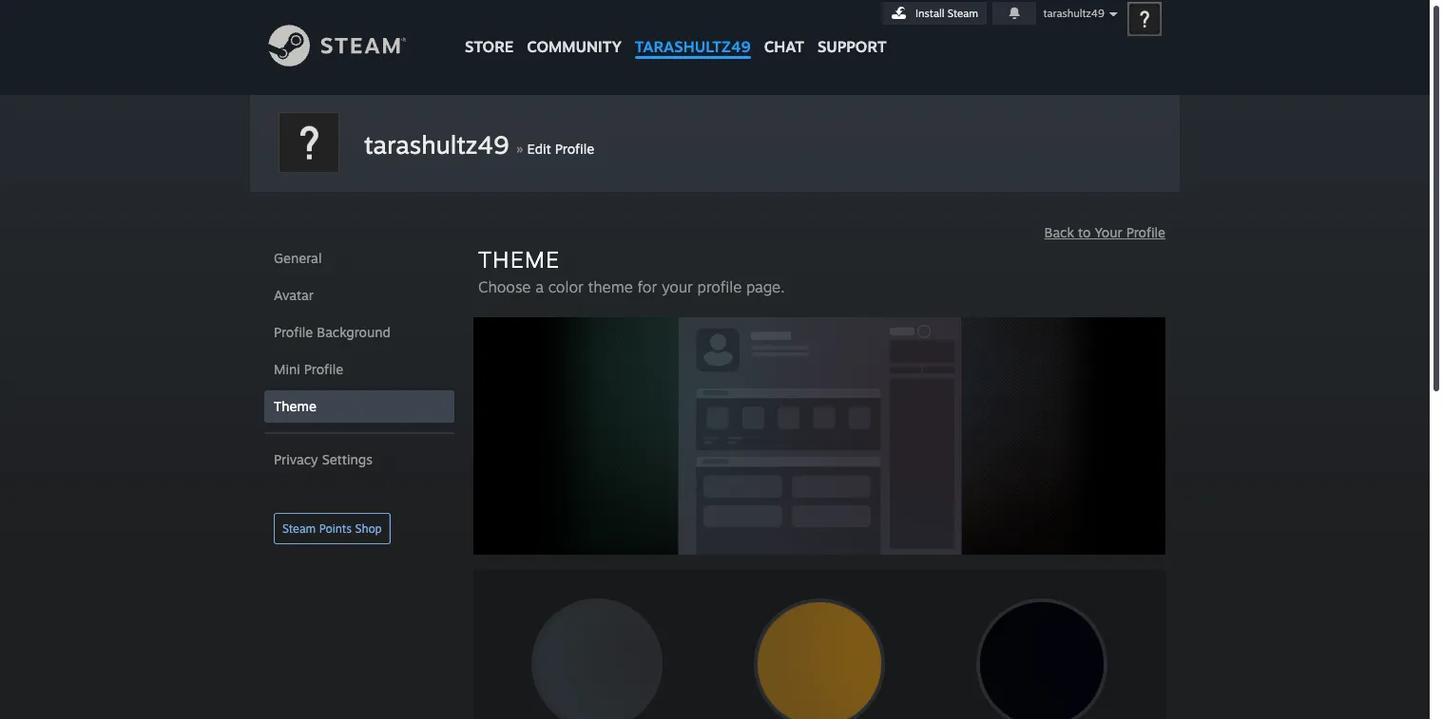 Task type: vqa. For each thing, say whether or not it's contained in the screenshot.
The 'Followed Games...' at left bottom
no



Task type: describe. For each thing, give the bounding box(es) containing it.
theme for theme
[[274, 398, 316, 415]]

points
[[319, 522, 352, 536]]

0 vertical spatial tarashultz49 link
[[628, 0, 758, 65]]

»
[[516, 139, 523, 158]]

community
[[527, 37, 622, 56]]

your
[[662, 278, 693, 297]]

theme
[[588, 278, 633, 297]]

profile
[[697, 278, 742, 297]]

general
[[274, 250, 322, 266]]

profile right mini in the bottom of the page
[[304, 361, 343, 377]]

settings
[[322, 452, 373, 468]]

support link
[[811, 0, 893, 61]]

mini profile link
[[264, 354, 454, 386]]

chat
[[764, 37, 804, 56]]

choose
[[478, 278, 531, 297]]

for
[[637, 278, 657, 297]]

theme choose a color theme for your profile page.
[[478, 245, 785, 297]]

to
[[1078, 224, 1091, 241]]

install steam link
[[882, 2, 987, 25]]

mini
[[274, 361, 300, 377]]

1 horizontal spatial steam
[[948, 7, 978, 20]]

tarashultz49 » edit profile
[[364, 129, 594, 160]]

edit profile link
[[527, 141, 594, 157]]

profile background link
[[264, 317, 454, 349]]

community link
[[520, 0, 628, 65]]

support
[[818, 37, 887, 56]]

install steam
[[916, 7, 978, 20]]

0 horizontal spatial steam
[[282, 522, 316, 536]]



Task type: locate. For each thing, give the bounding box(es) containing it.
0 horizontal spatial theme
[[274, 398, 316, 415]]

1 vertical spatial steam
[[282, 522, 316, 536]]

2 horizontal spatial tarashultz49
[[1043, 7, 1105, 20]]

profile right edit
[[555, 141, 594, 157]]

steam
[[948, 7, 978, 20], [282, 522, 316, 536]]

background
[[317, 324, 391, 340]]

0 vertical spatial theme
[[478, 245, 560, 274]]

0 vertical spatial steam
[[948, 7, 978, 20]]

0 vertical spatial tarashultz49
[[1043, 7, 1105, 20]]

1 vertical spatial tarashultz49 link
[[364, 129, 509, 160]]

theme for theme choose a color theme for your profile page.
[[478, 245, 560, 274]]

install
[[916, 7, 945, 20]]

store
[[465, 37, 514, 56]]

a
[[535, 278, 544, 297]]

1 horizontal spatial theme
[[478, 245, 560, 274]]

tarashultz49 link left chat
[[628, 0, 758, 65]]

back to your profile
[[1044, 224, 1166, 241]]

theme
[[478, 245, 560, 274], [274, 398, 316, 415]]

steam points shop
[[282, 522, 382, 536]]

steam points shop link
[[274, 513, 390, 545]]

avatar link
[[264, 280, 454, 312]]

mini profile
[[274, 361, 343, 377]]

profile
[[555, 141, 594, 157], [1126, 224, 1166, 241], [274, 324, 313, 340], [304, 361, 343, 377]]

privacy settings link
[[264, 444, 454, 476]]

color
[[548, 278, 584, 297]]

store link
[[458, 0, 520, 65]]

tarashultz49
[[1043, 7, 1105, 20], [635, 37, 751, 56], [364, 129, 509, 160]]

profile right your
[[1126, 224, 1166, 241]]

shop
[[355, 522, 382, 536]]

0 horizontal spatial tarashultz49 link
[[364, 129, 509, 160]]

steam left "points"
[[282, 522, 316, 536]]

page.
[[746, 278, 785, 297]]

back
[[1044, 224, 1074, 241]]

back to your profile link
[[1044, 224, 1166, 241]]

theme inside theme choose a color theme for your profile page.
[[478, 245, 560, 274]]

profile inside tarashultz49 » edit profile
[[555, 141, 594, 157]]

profile down avatar
[[274, 324, 313, 340]]

edit
[[527, 141, 551, 157]]

general link
[[264, 242, 454, 275]]

theme up choose
[[478, 245, 560, 274]]

0 horizontal spatial tarashultz49
[[364, 129, 509, 160]]

tarashultz49 link
[[628, 0, 758, 65], [364, 129, 509, 160]]

steam right the install
[[948, 7, 978, 20]]

1 vertical spatial theme
[[274, 398, 316, 415]]

theme down mini in the bottom of the page
[[274, 398, 316, 415]]

2 vertical spatial tarashultz49
[[364, 129, 509, 160]]

privacy settings
[[274, 452, 373, 468]]

1 horizontal spatial tarashultz49 link
[[628, 0, 758, 65]]

your
[[1095, 224, 1123, 241]]

1 horizontal spatial tarashultz49
[[635, 37, 751, 56]]

profile background
[[274, 324, 391, 340]]

avatar
[[274, 287, 314, 303]]

privacy
[[274, 452, 318, 468]]

1 vertical spatial tarashultz49
[[635, 37, 751, 56]]

theme link
[[264, 391, 454, 423]]

tarashultz49 link left »
[[364, 129, 509, 160]]

chat link
[[758, 0, 811, 61]]



